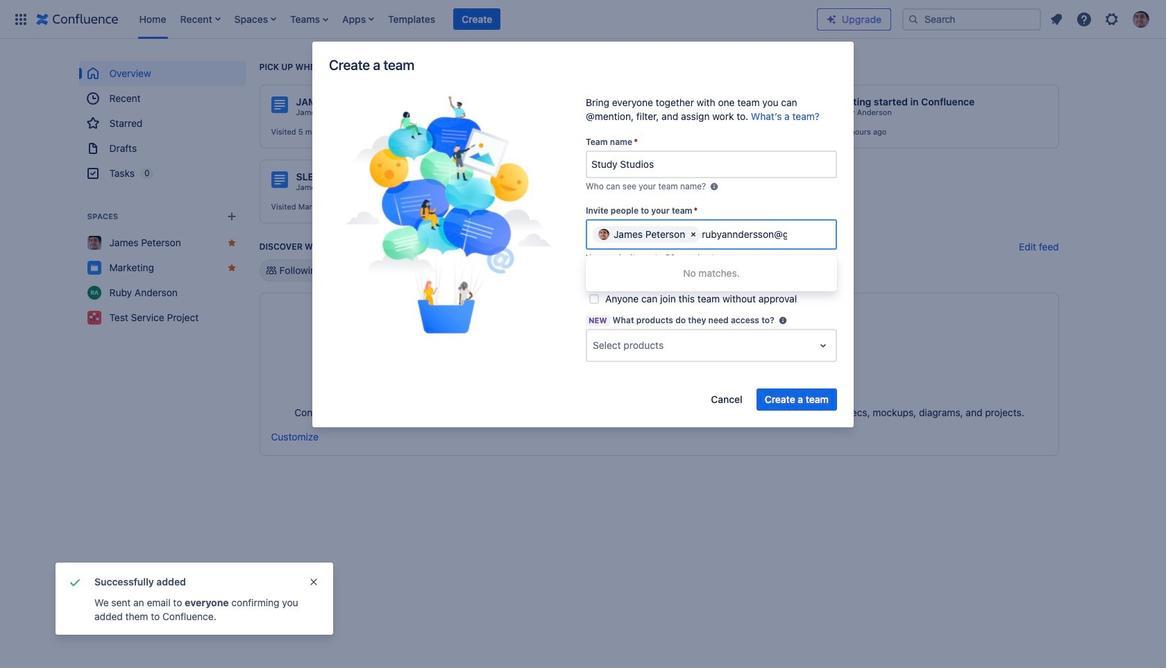 Task type: describe. For each thing, give the bounding box(es) containing it.
e.g. HR Team, Redesign Project, Team Mango field
[[587, 152, 836, 177]]

settings icon image
[[1104, 11, 1121, 27]]

select from this list of atlassian products used by your organization. the addition of any new licenses may affect billing.{br}if you're not an admin, your product requests will be sent to one for approval.{br}access to these products will not be automatically granted for future members added to this team. image
[[777, 315, 789, 326]]

your team name is visible to anyone in your organisation. it may be visible on work shared outside your organisation. image
[[709, 181, 720, 192]]

Search field
[[903, 8, 1041, 30]]

clear image
[[688, 229, 699, 240]]

create a space image
[[223, 208, 240, 225]]

success image
[[67, 574, 83, 591]]

dismiss image
[[308, 577, 319, 588]]

Choose people text field
[[702, 228, 788, 242]]

global element
[[8, 0, 817, 39]]



Task type: locate. For each thing, give the bounding box(es) containing it.
:wave: image
[[812, 97, 828, 114]]

None search field
[[903, 8, 1041, 30]]

list item
[[176, 0, 225, 39], [286, 0, 333, 39], [338, 0, 378, 39], [454, 8, 501, 30]]

0 horizontal spatial list
[[132, 0, 817, 39]]

1 horizontal spatial list
[[1044, 7, 1158, 32]]

create a team element
[[330, 96, 569, 337]]

group
[[79, 61, 245, 186]]

:wave: image
[[812, 97, 828, 114]]

1 vertical spatial unstar this space image
[[226, 262, 237, 274]]

create a team image
[[345, 96, 553, 334]]

1 unstar this space image from the top
[[226, 237, 237, 249]]

open image
[[815, 337, 832, 354]]

0 vertical spatial unstar this space image
[[226, 237, 237, 249]]

2 unstar this space image from the top
[[226, 262, 237, 274]]

list
[[132, 0, 817, 39], [1044, 7, 1158, 32]]

search image
[[908, 14, 919, 25]]

unstar this space image
[[226, 237, 237, 249], [226, 262, 237, 274]]

confluence image
[[36, 11, 118, 27], [36, 11, 118, 27]]

banner
[[0, 0, 1166, 39]]

premium image
[[826, 14, 837, 25]]

list item inside list
[[454, 8, 501, 30]]



Task type: vqa. For each thing, say whether or not it's contained in the screenshot.
the top eu
no



